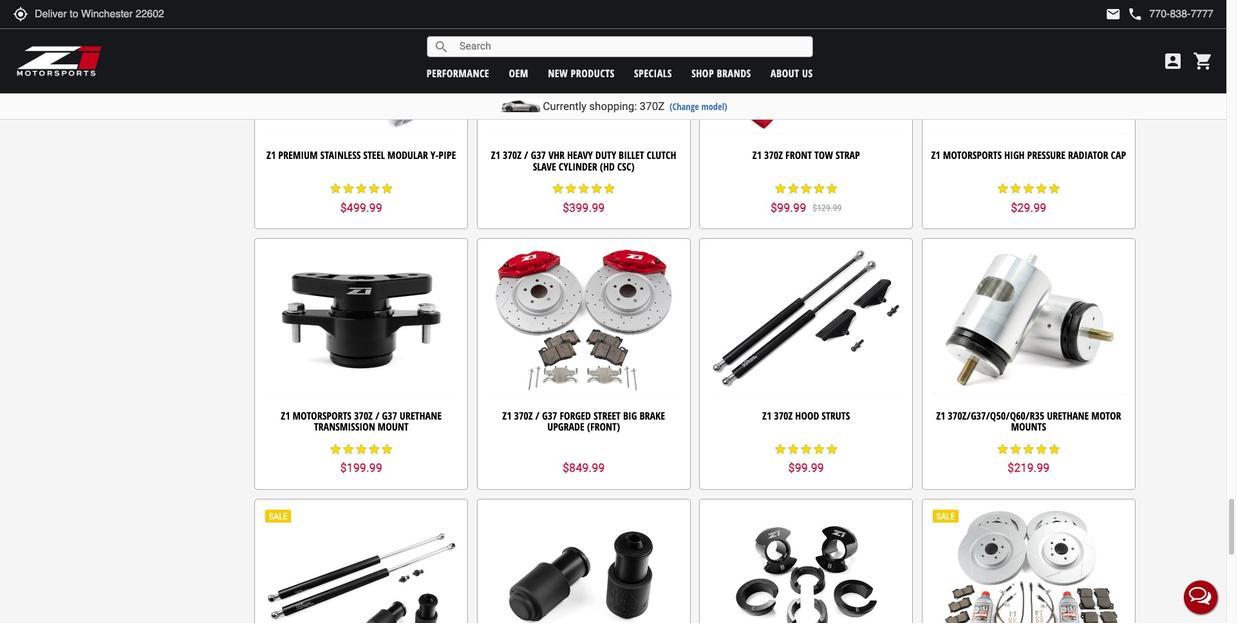Task type: vqa. For each thing, say whether or not it's contained in the screenshot.
bottommost win
no



Task type: describe. For each thing, give the bounding box(es) containing it.
g37 inside z1 motorsports 370z / g37 urethane transmission mount
[[382, 409, 397, 423]]

shop
[[692, 66, 714, 80]]

radiator
[[1068, 148, 1109, 162]]

star star star star star $29.99
[[997, 182, 1061, 214]]

z1 premium stainless steel modular y-pipe
[[267, 148, 456, 162]]

specials
[[634, 66, 672, 80]]

z1 motorsports 370z / g37 urethane transmission mount
[[281, 409, 442, 434]]

z1 for z1 370z / g37 vhr heavy duty billet clutch slave cylinder (hd csc)
[[491, 148, 500, 162]]

z1 motorsports logo image
[[16, 45, 103, 77]]

hood
[[796, 409, 819, 423]]

new products
[[548, 66, 615, 80]]

$99.99 for front
[[771, 201, 806, 214]]

strap
[[836, 148, 860, 162]]

performance link
[[427, 66, 489, 80]]

premium
[[278, 148, 318, 162]]

370z for z1 370z front tow strap
[[764, 148, 783, 162]]

mount
[[378, 420, 409, 434]]

mail link
[[1106, 6, 1121, 22]]

mail phone
[[1106, 6, 1143, 22]]

urethane inside z1 motorsports 370z / g37 urethane transmission mount
[[400, 409, 442, 423]]

shop brands
[[692, 66, 751, 80]]

/ for z1 370z / g37 forged street big brake upgrade (front)
[[536, 409, 540, 423]]

shopping:
[[589, 100, 637, 113]]

(hd
[[600, 159, 615, 174]]

z1 for z1 370z front tow strap
[[753, 148, 762, 162]]

specials link
[[634, 66, 672, 80]]

(change
[[670, 100, 699, 113]]

370z left (change
[[640, 100, 665, 113]]

billet
[[619, 148, 644, 162]]

star star star star star $99.99 $129.99
[[771, 182, 842, 214]]

new
[[548, 66, 568, 80]]

z1 370z/g37/q50/q60/r35 urethane motor mounts
[[936, 409, 1121, 434]]

z1 370z / g37 forged street big brake upgrade (front)
[[503, 409, 665, 434]]

products
[[571, 66, 615, 80]]

$399.99
[[563, 201, 605, 214]]

370z for z1 370z hood struts
[[774, 409, 793, 423]]

about us
[[771, 66, 813, 80]]

urethane inside z1 370z/g37/q50/q60/r35 urethane motor mounts
[[1047, 409, 1089, 423]]

cylinder
[[559, 159, 597, 174]]

search
[[434, 39, 449, 54]]

z1 for z1 motorsports high pressure radiator cap
[[931, 148, 941, 162]]

struts
[[822, 409, 850, 423]]

$499.99
[[340, 201, 382, 214]]

upgrade
[[547, 420, 585, 434]]

z1 370z front tow strap
[[753, 148, 860, 162]]

motorsports for 370z
[[293, 409, 352, 423]]

new products link
[[548, 66, 615, 80]]

shop brands link
[[692, 66, 751, 80]]

modular
[[388, 148, 428, 162]]

currently shopping: 370z (change model)
[[543, 100, 728, 113]]

star star star star star $399.99
[[552, 182, 616, 214]]

370z/g37/q50/q60/r35
[[948, 409, 1045, 423]]

g37 for z1 370z / g37 forged street big brake upgrade (front)
[[542, 409, 557, 423]]

star star star star star $99.99
[[774, 443, 839, 475]]

$219.99
[[1008, 461, 1050, 475]]

/ for z1 370z / g37 vhr heavy duty billet clutch slave cylinder (hd csc)
[[524, 148, 528, 162]]

transmission
[[314, 420, 375, 434]]



Task type: locate. For each thing, give the bounding box(es) containing it.
star star star star star $499.99
[[329, 182, 394, 214]]

oem link
[[509, 66, 529, 80]]

big
[[623, 409, 637, 423]]

motorsports inside z1 motorsports 370z / g37 urethane transmission mount
[[293, 409, 352, 423]]

370z left mount
[[354, 409, 373, 423]]

about us link
[[771, 66, 813, 80]]

370z
[[640, 100, 665, 113], [503, 148, 522, 162], [764, 148, 783, 162], [354, 409, 373, 423], [514, 409, 533, 423], [774, 409, 793, 423]]

star star star star star $219.99
[[997, 443, 1061, 475]]

1 horizontal spatial urethane
[[1047, 409, 1089, 423]]

about
[[771, 66, 800, 80]]

$99.99 left $129.99
[[771, 201, 806, 214]]

csc)
[[617, 159, 635, 174]]

1 vertical spatial $99.99
[[789, 461, 824, 475]]

motorsports up star star star star star $199.99
[[293, 409, 352, 423]]

clutch
[[647, 148, 677, 162]]

brands
[[717, 66, 751, 80]]

street
[[594, 409, 621, 423]]

shopping_cart
[[1193, 51, 1214, 71]]

$199.99
[[340, 461, 382, 475]]

370z left the slave
[[503, 148, 522, 162]]

us
[[802, 66, 813, 80]]

2 urethane from the left
[[1047, 409, 1089, 423]]

motorsports for high
[[943, 148, 1002, 162]]

tow
[[815, 148, 833, 162]]

z1 for z1 motorsports 370z / g37 urethane transmission mount
[[281, 409, 290, 423]]

phone link
[[1128, 6, 1214, 22]]

z1 for z1 370z/g37/q50/q60/r35 urethane motor mounts
[[936, 409, 946, 423]]

z1 370z / g37 vhr heavy duty billet clutch slave cylinder (hd csc)
[[491, 148, 677, 174]]

g37 inside z1 370z / g37 vhr heavy duty billet clutch slave cylinder (hd csc)
[[531, 148, 546, 162]]

/
[[524, 148, 528, 162], [375, 409, 380, 423], [536, 409, 540, 423]]

g37
[[531, 148, 546, 162], [382, 409, 397, 423], [542, 409, 557, 423]]

Search search field
[[449, 37, 813, 57]]

high
[[1005, 148, 1025, 162]]

$99.99 inside star star star star star $99.99
[[789, 461, 824, 475]]

z1 for z1 370z / g37 forged street big brake upgrade (front)
[[503, 409, 512, 423]]

$99.99 for hood
[[789, 461, 824, 475]]

(change model) link
[[670, 100, 728, 113]]

y-
[[431, 148, 439, 162]]

g37 left forged
[[542, 409, 557, 423]]

star
[[774, 182, 787, 195], [787, 182, 800, 195], [800, 182, 813, 195], [813, 182, 826, 195], [826, 182, 839, 195], [329, 182, 342, 195], [342, 182, 355, 195], [355, 182, 368, 195], [368, 182, 381, 195], [381, 182, 394, 195], [552, 182, 565, 195], [565, 182, 577, 195], [577, 182, 590, 195], [590, 182, 603, 195], [603, 182, 616, 195], [997, 182, 1010, 195], [1010, 182, 1022, 195], [1022, 182, 1035, 195], [1035, 182, 1048, 195], [1048, 182, 1061, 195], [329, 443, 342, 456], [342, 443, 355, 456], [355, 443, 368, 456], [368, 443, 381, 456], [381, 443, 394, 456], [774, 443, 787, 456], [787, 443, 800, 456], [800, 443, 813, 456], [813, 443, 826, 456], [826, 443, 839, 456], [997, 443, 1010, 456], [1010, 443, 1022, 456], [1022, 443, 1035, 456], [1035, 443, 1048, 456], [1048, 443, 1061, 456]]

duty
[[596, 148, 616, 162]]

z1 370z hood struts
[[763, 409, 850, 423]]

370z inside z1 motorsports 370z / g37 urethane transmission mount
[[354, 409, 373, 423]]

1 horizontal spatial motorsports
[[943, 148, 1002, 162]]

z1
[[267, 148, 276, 162], [491, 148, 500, 162], [753, 148, 762, 162], [931, 148, 941, 162], [281, 409, 290, 423], [503, 409, 512, 423], [763, 409, 772, 423], [936, 409, 946, 423]]

/ inside z1 motorsports 370z / g37 urethane transmission mount
[[375, 409, 380, 423]]

forged
[[560, 409, 591, 423]]

motorsports
[[943, 148, 1002, 162], [293, 409, 352, 423]]

oem
[[509, 66, 529, 80]]

account_box link
[[1160, 51, 1187, 71]]

z1 for z1 premium stainless steel modular y-pipe
[[267, 148, 276, 162]]

z1 inside z1 370z / g37 forged street big brake upgrade (front)
[[503, 409, 512, 423]]

g37 for z1 370z / g37 vhr heavy duty billet clutch slave cylinder (hd csc)
[[531, 148, 546, 162]]

vhr
[[549, 148, 565, 162]]

z1 inside z1 370z/g37/q50/q60/r35 urethane motor mounts
[[936, 409, 946, 423]]

model)
[[702, 100, 728, 113]]

heavy
[[567, 148, 593, 162]]

/ inside z1 370z / g37 vhr heavy duty billet clutch slave cylinder (hd csc)
[[524, 148, 528, 162]]

motorsports left high
[[943, 148, 1002, 162]]

z1 for z1 370z hood struts
[[763, 409, 772, 423]]

phone
[[1128, 6, 1143, 22]]

0 horizontal spatial /
[[375, 409, 380, 423]]

$129.99
[[813, 203, 842, 213]]

account_box
[[1163, 51, 1184, 71]]

pressure
[[1028, 148, 1066, 162]]

brake
[[640, 409, 665, 423]]

star star star star star $199.99
[[329, 443, 394, 475]]

/ left upgrade
[[536, 409, 540, 423]]

$99.99 down z1 370z hood struts at the right bottom
[[789, 461, 824, 475]]

pipe
[[439, 148, 456, 162]]

/ right transmission on the bottom left of page
[[375, 409, 380, 423]]

g37 inside z1 370z / g37 forged street big brake upgrade (front)
[[542, 409, 557, 423]]

performance
[[427, 66, 489, 80]]

370z left the front
[[764, 148, 783, 162]]

slave
[[533, 159, 556, 174]]

/ inside z1 370z / g37 forged street big brake upgrade (front)
[[536, 409, 540, 423]]

currently
[[543, 100, 587, 113]]

2 horizontal spatial /
[[536, 409, 540, 423]]

cap
[[1111, 148, 1126, 162]]

g37 left vhr
[[531, 148, 546, 162]]

steel
[[363, 148, 385, 162]]

1 vertical spatial motorsports
[[293, 409, 352, 423]]

370z inside z1 370z / g37 forged street big brake upgrade (front)
[[514, 409, 533, 423]]

motor
[[1092, 409, 1121, 423]]

370z left upgrade
[[514, 409, 533, 423]]

0 horizontal spatial motorsports
[[293, 409, 352, 423]]

370z inside z1 370z / g37 vhr heavy duty billet clutch slave cylinder (hd csc)
[[503, 148, 522, 162]]

urethane
[[400, 409, 442, 423], [1047, 409, 1089, 423]]

0 horizontal spatial urethane
[[400, 409, 442, 423]]

$29.99
[[1011, 201, 1047, 214]]

mounts
[[1011, 420, 1047, 434]]

370z for z1 370z / g37 forged street big brake upgrade (front)
[[514, 409, 533, 423]]

/ left the slave
[[524, 148, 528, 162]]

$99.99 inside star star star star star $99.99 $129.99
[[771, 201, 806, 214]]

1 horizontal spatial /
[[524, 148, 528, 162]]

z1 motorsports high pressure radiator cap
[[931, 148, 1126, 162]]

$849.99
[[563, 461, 605, 475]]

my_location
[[13, 6, 28, 22]]

g37 right transmission on the bottom left of page
[[382, 409, 397, 423]]

370z left hood
[[774, 409, 793, 423]]

stainless
[[320, 148, 361, 162]]

z1 inside z1 370z / g37 vhr heavy duty billet clutch slave cylinder (hd csc)
[[491, 148, 500, 162]]

0 vertical spatial motorsports
[[943, 148, 1002, 162]]

shopping_cart link
[[1190, 51, 1214, 71]]

$99.99
[[771, 201, 806, 214], [789, 461, 824, 475]]

1 urethane from the left
[[400, 409, 442, 423]]

370z for z1 370z / g37 vhr heavy duty billet clutch slave cylinder (hd csc)
[[503, 148, 522, 162]]

front
[[786, 148, 812, 162]]

z1 inside z1 motorsports 370z / g37 urethane transmission mount
[[281, 409, 290, 423]]

0 vertical spatial $99.99
[[771, 201, 806, 214]]

mail
[[1106, 6, 1121, 22]]

(front)
[[587, 420, 620, 434]]



